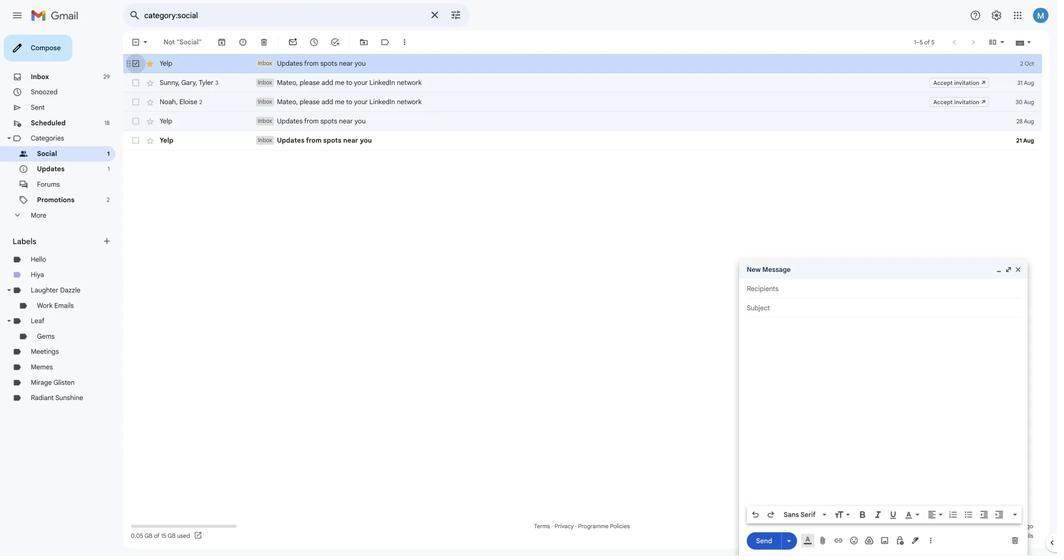 Task type: describe. For each thing, give the bounding box(es) containing it.
laughter dazzle link
[[34, 318, 89, 327]]

hello
[[34, 284, 51, 293]]

promotions
[[41, 218, 83, 227]]

, left tyler
[[217, 87, 219, 96]]

gems
[[41, 369, 61, 379]]

search mail image
[[140, 7, 159, 27]]

emails
[[60, 335, 82, 344]]

not "social" button
[[177, 37, 228, 57]]

1 vertical spatial near
[[377, 130, 392, 139]]

2 vertical spatial near
[[381, 151, 398, 161]]

sunny , gary , tyler 3
[[177, 87, 243, 96]]

hiya
[[34, 301, 49, 310]]

hello link
[[34, 284, 51, 293]]

sunny
[[177, 87, 198, 96]]

of
[[1028, 43, 1034, 51]]

scheduled link
[[34, 132, 73, 141]]

archive image
[[241, 42, 252, 52]]

labels heading
[[14, 263, 113, 274]]

leaf
[[34, 352, 49, 362]]

inbox updates from spots near you for 2nd row from the bottom
[[287, 130, 406, 139]]

linkedin for 2
[[411, 109, 439, 118]]

you for 1st row from the top of the page
[[394, 66, 406, 75]]

hiya link
[[34, 301, 49, 310]]

updates inside labels navigation
[[41, 183, 72, 193]]

add to tasks image
[[367, 42, 378, 52]]

not
[[182, 42, 194, 51]]

sent link
[[34, 115, 50, 124]]

to for 2
[[385, 109, 392, 118]]

not "social"
[[182, 42, 224, 51]]

"social"
[[196, 42, 224, 51]]

snoozed link
[[34, 98, 64, 107]]

forums link
[[41, 201, 66, 210]]

inbox mateo, please add me to your linkedin network for ,
[[287, 87, 469, 96]]

delete image
[[288, 42, 299, 52]]

none checkbox inside main content
[[145, 42, 156, 52]]

accept button for 2
[[1033, 108, 1058, 119]]

inbox link
[[34, 81, 55, 90]]

mateo, for ,
[[308, 87, 331, 96]]

gems link
[[41, 369, 61, 379]]

laughter dazzle
[[34, 318, 89, 327]]

spots for 2nd row from the bottom
[[356, 130, 375, 139]]

, for eloise
[[196, 108, 197, 118]]

3 yelp from the top
[[177, 151, 193, 161]]

2 vertical spatial spots
[[359, 151, 380, 161]]

0 vertical spatial near
[[377, 66, 392, 75]]

main content containing not "social"
[[137, 34, 1058, 557]]

1 yelp from the top
[[177, 66, 191, 75]]

, for gary
[[198, 87, 200, 96]]

work
[[41, 335, 58, 344]]

29
[[115, 81, 122, 89]]

Search mail text field
[[160, 12, 470, 22]]

you for 2nd row from the bottom
[[394, 130, 406, 139]]

accept for 2
[[1038, 109, 1058, 117]]

1 for 1
[[120, 184, 122, 192]]

1 – 5 of
[[1016, 43, 1035, 51]]

more image
[[444, 42, 455, 52]]

2 inside noah , eloise 2
[[221, 109, 225, 117]]



Task type: vqa. For each thing, say whether or not it's contained in the screenshot.
search box
yes



Task type: locate. For each thing, give the bounding box(es) containing it.
inbox inside labels navigation
[[34, 81, 55, 90]]

me down add to tasks image
[[372, 87, 383, 96]]

2 accept from the top
[[1038, 109, 1058, 117]]

0 vertical spatial please
[[333, 87, 356, 96]]

0 vertical spatial 2
[[221, 109, 225, 117]]

1 to from the top
[[385, 87, 392, 96]]

you inside updates from spots near you link
[[400, 151, 413, 161]]

2 mateo, from the top
[[308, 109, 331, 118]]

1 vertical spatial from
[[338, 130, 354, 139]]

promotions link
[[41, 218, 83, 227]]

1 accept button from the top
[[1033, 87, 1058, 97]]

1 inbox updates from spots near you from the top
[[287, 66, 406, 75]]

0 vertical spatial from
[[338, 66, 354, 75]]

1 vertical spatial accept
[[1038, 109, 1058, 117]]

mateo,
[[308, 87, 331, 96], [308, 109, 331, 118]]

please
[[333, 87, 356, 96], [333, 109, 356, 118]]

you
[[394, 66, 406, 75], [394, 130, 406, 139], [400, 151, 413, 161]]

me for ,
[[372, 87, 383, 96]]

gmail image
[[34, 6, 92, 28]]

1 vertical spatial inbox mateo, please add me to your linkedin network
[[287, 109, 469, 118]]

meetings link
[[34, 387, 65, 396]]

2 your from the top
[[394, 109, 409, 118]]

inbox updates from spots near you
[[287, 66, 406, 75], [287, 130, 406, 139]]

1 vertical spatial mateo,
[[308, 109, 331, 118]]

0 vertical spatial add
[[357, 87, 370, 96]]

1 vertical spatial add
[[357, 109, 370, 118]]

add for ,
[[357, 87, 370, 96]]

inbox updates from spots near you for 1st row from the top of the page
[[287, 66, 406, 75]]

5
[[1022, 43, 1026, 51]]

move to image
[[399, 42, 410, 52]]

work emails link
[[41, 335, 82, 344]]

1 inside main content
[[1016, 43, 1018, 51]]

None checkbox
[[145, 42, 156, 52]]

more
[[34, 235, 52, 244]]

0 vertical spatial your
[[394, 87, 409, 96]]

social
[[41, 166, 63, 176]]

0 vertical spatial inbox mateo, please add me to your linkedin network
[[287, 87, 469, 96]]

dazzle
[[67, 318, 89, 327]]

, left gary
[[198, 87, 200, 96]]

your for ,
[[394, 87, 409, 96]]

updates from spots near you link
[[284, 151, 1058, 161]]

social link
[[41, 166, 63, 176]]

mateo, for 2
[[308, 109, 331, 118]]

forums
[[41, 201, 66, 210]]

1 vertical spatial spots
[[356, 130, 375, 139]]

18
[[116, 133, 122, 141]]

2 accept button from the top
[[1033, 108, 1058, 119]]

1 row from the top
[[137, 60, 1058, 81]]

2 add from the top
[[357, 109, 370, 118]]

1 your from the top
[[394, 87, 409, 96]]

1 vertical spatial network
[[441, 109, 469, 118]]

–
[[1018, 43, 1022, 51]]

updates from spots near you
[[308, 151, 413, 161]]

from for 1st row from the top of the page
[[338, 66, 354, 75]]

yelp
[[177, 66, 191, 75], [177, 130, 191, 139], [177, 151, 193, 161]]

1 add from the top
[[357, 87, 370, 96]]

1 vertical spatial inbox updates from spots near you
[[287, 130, 406, 139]]

please for ,
[[333, 87, 356, 96]]

1 vertical spatial me
[[372, 109, 383, 118]]

labels image
[[423, 42, 434, 52]]

accept
[[1038, 88, 1058, 96], [1038, 109, 1058, 117]]

1
[[1016, 43, 1018, 51], [120, 184, 122, 192]]

row
[[137, 60, 1058, 81], [137, 124, 1058, 145], [137, 145, 1058, 167]]

scheduled
[[34, 132, 73, 141]]

me for 2
[[372, 109, 383, 118]]

from for 2nd row from the bottom
[[338, 130, 354, 139]]

me
[[372, 87, 383, 96], [372, 109, 383, 118]]

1 down 18
[[120, 184, 122, 192]]

1 vertical spatial yelp
[[177, 130, 191, 139]]

to for ,
[[385, 87, 392, 96]]

labels navigation
[[0, 34, 137, 557]]

network for ,
[[441, 87, 469, 96]]

accept button
[[1033, 87, 1058, 97], [1033, 108, 1058, 119]]

noah
[[177, 108, 196, 118]]

inbox updates from spots near you up updates from spots near you
[[287, 130, 406, 139]]

1 vertical spatial 1
[[120, 184, 122, 192]]

noah , eloise 2
[[177, 108, 225, 118]]

network for 2
[[441, 109, 469, 118]]

inbox mateo, please add me to your linkedin network for 2
[[287, 109, 469, 118]]

Message Body text field
[[830, 359, 1058, 557]]

2 please from the top
[[333, 109, 356, 118]]

0 vertical spatial spots
[[356, 66, 375, 75]]

0 horizontal spatial 2
[[118, 218, 122, 226]]

0 vertical spatial network
[[441, 87, 469, 96]]

1 for 1 – 5 of
[[1016, 43, 1018, 51]]

spots for 1st row from the top of the page
[[356, 66, 375, 75]]

main content
[[137, 34, 1058, 557]]

1 vertical spatial accept button
[[1033, 108, 1058, 119]]

report spam image
[[265, 42, 275, 52]]

accept button for ,
[[1033, 87, 1058, 97]]

0 vertical spatial accept
[[1038, 88, 1058, 96]]

leaf link
[[34, 352, 49, 362]]

0 vertical spatial inbox updates from spots near you
[[287, 66, 406, 75]]

dialog
[[822, 289, 1058, 557]]

2 vertical spatial yelp
[[177, 151, 193, 161]]

1 network from the top
[[441, 87, 469, 96]]

tyler
[[221, 87, 237, 96]]

work emails
[[41, 335, 82, 344]]

0 vertical spatial mateo,
[[308, 87, 331, 96]]

0 vertical spatial accept button
[[1033, 87, 1058, 97]]

2 to from the top
[[385, 109, 392, 118]]

snooze image
[[344, 42, 354, 52]]

1 mateo, please add me to your linkedin network row from the top
[[137, 81, 1058, 103]]

near
[[377, 66, 392, 75], [377, 130, 392, 139], [381, 151, 398, 161]]

main menu image
[[13, 11, 26, 24]]

1 vertical spatial your
[[394, 109, 409, 118]]

2 row from the top
[[137, 124, 1058, 145]]

1 please from the top
[[333, 87, 356, 96]]

2 yelp from the top
[[177, 130, 191, 139]]

None checkbox
[[145, 65, 156, 76], [145, 87, 156, 97], [145, 108, 156, 119], [145, 129, 156, 140], [145, 151, 156, 161], [145, 65, 156, 76], [145, 87, 156, 97], [145, 108, 156, 119], [145, 129, 156, 140], [145, 151, 156, 161]]

1 accept from the top
[[1038, 88, 1058, 96]]

0 horizontal spatial 1
[[120, 184, 122, 192]]

Subject field
[[830, 337, 1058, 348]]

2 network from the top
[[441, 109, 469, 118]]

categories
[[34, 149, 71, 158]]

more button
[[0, 231, 128, 248]]

gary
[[202, 87, 217, 96]]

add
[[357, 87, 370, 96], [357, 109, 370, 118]]

linkedin for ,
[[411, 87, 439, 96]]

2 mateo, please add me to your linkedin network row from the top
[[137, 103, 1058, 124]]

add down add to tasks image
[[357, 87, 370, 96]]

,
[[198, 87, 200, 96], [217, 87, 219, 96], [196, 108, 197, 118]]

1 vertical spatial linkedin
[[411, 109, 439, 118]]

2
[[221, 109, 225, 117], [118, 218, 122, 226]]

clear search image
[[473, 6, 494, 27]]

inbox
[[287, 66, 303, 74], [34, 81, 55, 90], [287, 88, 303, 96], [287, 109, 303, 117], [287, 130, 303, 139]]

1 inside labels navigation
[[120, 184, 122, 192]]

2 inbox mateo, please add me to your linkedin network from the top
[[287, 109, 469, 118]]

2 vertical spatial you
[[400, 151, 413, 161]]

your for 2
[[394, 109, 409, 118]]

1 vertical spatial you
[[394, 130, 406, 139]]

3 row from the top
[[137, 145, 1058, 167]]

updates link
[[41, 183, 72, 193]]

1 left 5
[[1016, 43, 1018, 51]]

labels
[[14, 263, 40, 274]]

inbox mateo, please add me to your linkedin network down add to tasks image
[[287, 87, 469, 96]]

inbox mateo, please add me to your linkedin network
[[287, 87, 469, 96], [287, 109, 469, 118]]

add up updates from spots near you
[[357, 109, 370, 118]]

2 inbox updates from spots near you from the top
[[287, 130, 406, 139]]

1 vertical spatial please
[[333, 109, 356, 118]]

1 inbox mateo, please add me to your linkedin network from the top
[[287, 87, 469, 96]]

1 linkedin from the top
[[411, 87, 439, 96]]

please up updates from spots near you
[[333, 109, 356, 118]]

1 horizontal spatial 2
[[221, 109, 225, 117]]

0 vertical spatial you
[[394, 66, 406, 75]]

to
[[385, 87, 392, 96], [385, 109, 392, 118]]

1 horizontal spatial 1
[[1016, 43, 1018, 51]]

3
[[239, 88, 243, 96]]

1 mateo, from the top
[[308, 87, 331, 96]]

compose
[[34, 49, 68, 58]]

0 vertical spatial to
[[385, 87, 392, 96]]

me up updates from spots near you
[[372, 109, 383, 118]]

linkedin
[[411, 87, 439, 96], [411, 109, 439, 118]]

mateo, please add me to your linkedin network row
[[137, 81, 1058, 103], [137, 103, 1058, 124]]

network
[[441, 87, 469, 96], [441, 109, 469, 118]]

0 vertical spatial linkedin
[[411, 87, 439, 96]]

2 linkedin from the top
[[411, 109, 439, 118]]

2 vertical spatial from
[[340, 151, 357, 161]]

2 inside labels navigation
[[118, 218, 122, 226]]

, left eloise
[[196, 108, 197, 118]]

None search field
[[137, 4, 522, 30]]

please down the snooze icon
[[333, 87, 356, 96]]

inbox mateo, please add me to your linkedin network up updates from spots near you
[[287, 109, 469, 118]]

1 vertical spatial 2
[[118, 218, 122, 226]]

2 me from the top
[[372, 109, 383, 118]]

your
[[394, 87, 409, 96], [394, 109, 409, 118]]

meetings
[[34, 387, 65, 396]]

add for 2
[[357, 109, 370, 118]]

1 me from the top
[[372, 87, 383, 96]]

please for 2
[[333, 109, 356, 118]]

laughter
[[34, 318, 65, 327]]

0 vertical spatial yelp
[[177, 66, 191, 75]]

categories link
[[34, 149, 71, 158]]

inbox updates from spots near you down the snooze icon
[[287, 66, 406, 75]]

updates
[[308, 66, 336, 75], [308, 130, 336, 139], [308, 151, 338, 161], [41, 183, 72, 193]]

1 vertical spatial to
[[385, 109, 392, 118]]

0 vertical spatial me
[[372, 87, 383, 96]]

spots
[[356, 66, 375, 75], [356, 130, 375, 139], [359, 151, 380, 161]]

accept for ,
[[1038, 88, 1058, 96]]

sent
[[34, 115, 50, 124]]

0 vertical spatial 1
[[1016, 43, 1018, 51]]

eloise
[[199, 108, 219, 118]]

from
[[338, 66, 354, 75], [338, 130, 354, 139], [340, 151, 357, 161]]

compose button
[[4, 38, 80, 68]]

snoozed
[[34, 98, 64, 107]]



